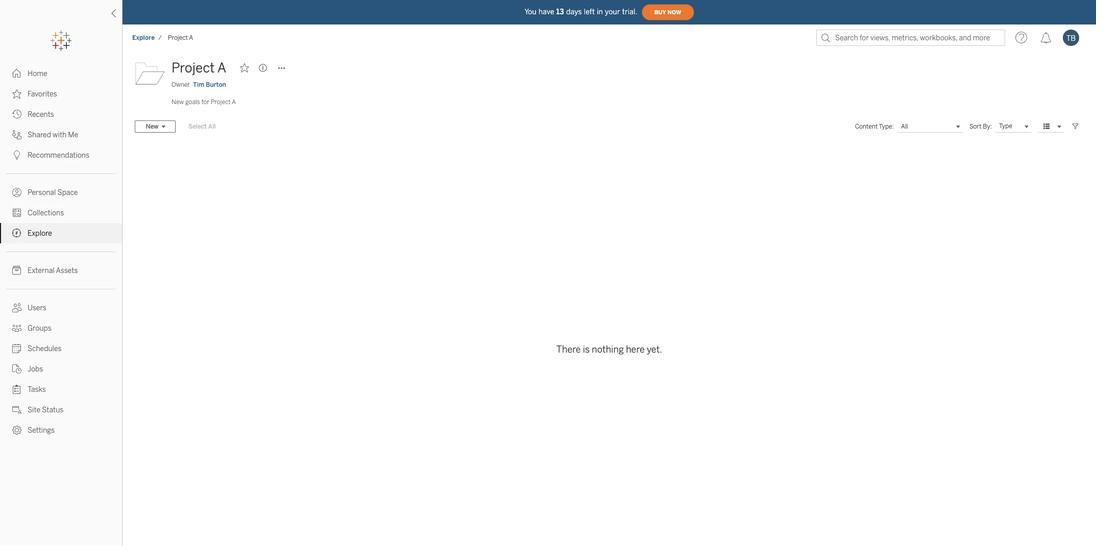 Task type: locate. For each thing, give the bounding box(es) containing it.
sort
[[970, 123, 982, 130]]

explore for explore
[[28, 229, 52, 238]]

explore link down collections
[[0, 223, 122, 244]]

all inside "button"
[[208, 123, 216, 130]]

yet.
[[647, 345, 663, 356]]

by text only_f5he34f image left 'shared'
[[12, 130, 21, 139]]

by text only_f5he34f image for collections
[[12, 208, 21, 218]]

a up 'burton'
[[217, 60, 226, 76]]

type:
[[880, 123, 895, 130]]

space
[[58, 189, 78, 197]]

all right select
[[208, 123, 216, 130]]

0 vertical spatial explore
[[132, 34, 155, 41]]

by text only_f5he34f image inside "personal space" link
[[12, 188, 21, 197]]

5 by text only_f5he34f image from the top
[[12, 266, 21, 275]]

a right 'for'
[[232, 99, 236, 106]]

by text only_f5he34f image for groups
[[12, 324, 21, 333]]

external assets link
[[0, 261, 122, 281]]

days
[[567, 7, 582, 16]]

explore inside "main navigation. press the up and down arrow keys to access links." element
[[28, 229, 52, 238]]

users link
[[0, 298, 122, 318]]

explore left /
[[132, 34, 155, 41]]

by text only_f5he34f image left tasks
[[12, 385, 21, 394]]

by text only_f5he34f image inside the collections link
[[12, 208, 21, 218]]

0 horizontal spatial all
[[208, 123, 216, 130]]

4 by text only_f5he34f image from the top
[[12, 208, 21, 218]]

new inside popup button
[[146, 123, 159, 130]]

explore for explore /
[[132, 34, 155, 41]]

settings link
[[0, 420, 122, 441]]

explore
[[132, 34, 155, 41], [28, 229, 52, 238]]

by text only_f5he34f image left recommendations
[[12, 151, 21, 160]]

explore link
[[132, 34, 155, 42], [0, 223, 122, 244]]

by text only_f5he34f image inside users "link"
[[12, 303, 21, 313]]

by text only_f5he34f image for jobs
[[12, 365, 21, 374]]

by text only_f5he34f image for personal space
[[12, 188, 21, 197]]

all
[[208, 123, 216, 130], [902, 123, 909, 130]]

your
[[606, 7, 621, 16]]

1 vertical spatial new
[[146, 123, 159, 130]]

1 horizontal spatial new
[[172, 99, 184, 106]]

by text only_f5he34f image inside shared with me link
[[12, 130, 21, 139]]

2 all from the left
[[902, 123, 909, 130]]

by text only_f5he34f image left groups
[[12, 324, 21, 333]]

/
[[158, 34, 162, 41]]

owner tim burton
[[172, 81, 226, 88]]

by text only_f5he34f image inside external assets link
[[12, 266, 21, 275]]

new goals for project a
[[172, 99, 236, 106]]

2 by text only_f5he34f image from the top
[[12, 151, 21, 160]]

Search for views, metrics, workbooks, and more text field
[[817, 30, 1006, 46]]

status
[[42, 406, 64, 415]]

1 vertical spatial explore
[[28, 229, 52, 238]]

here
[[626, 345, 645, 356]]

by text only_f5he34f image inside the recents link
[[12, 110, 21, 119]]

1 horizontal spatial explore
[[132, 34, 155, 41]]

type button
[[996, 121, 1033, 133]]

owner
[[172, 81, 190, 88]]

buy now
[[655, 9, 682, 16]]

project right 'for'
[[211, 99, 231, 106]]

by text only_f5he34f image inside explore link
[[12, 229, 21, 238]]

now
[[668, 9, 682, 16]]

13
[[557, 7, 565, 16]]

by text only_f5he34f image inside home link
[[12, 69, 21, 78]]

personal
[[28, 189, 56, 197]]

by text only_f5he34f image inside "site status" 'link'
[[12, 406, 21, 415]]

new left goals
[[172, 99, 184, 106]]

0 horizontal spatial explore
[[28, 229, 52, 238]]

project up tim
[[172, 60, 215, 76]]

by text only_f5he34f image inside the tasks 'link'
[[12, 385, 21, 394]]

by text only_f5he34f image
[[12, 130, 21, 139], [12, 151, 21, 160], [12, 188, 21, 197], [12, 208, 21, 218], [12, 266, 21, 275], [12, 303, 21, 313], [12, 324, 21, 333], [12, 385, 21, 394]]

project right /
[[168, 34, 188, 41]]

project
[[168, 34, 188, 41], [172, 60, 215, 76], [211, 99, 231, 106]]

all right type:
[[902, 123, 909, 130]]

by text only_f5he34f image inside "recommendations" link
[[12, 151, 21, 160]]

3 by text only_f5he34f image from the top
[[12, 110, 21, 119]]

0 vertical spatial project a
[[168, 34, 193, 41]]

settings
[[28, 427, 55, 435]]

6 by text only_f5he34f image from the top
[[12, 303, 21, 313]]

by text only_f5he34f image for external assets
[[12, 266, 21, 275]]

0 vertical spatial new
[[172, 99, 184, 106]]

7 by text only_f5he34f image from the top
[[12, 324, 21, 333]]

1 by text only_f5he34f image from the top
[[12, 130, 21, 139]]

personal space
[[28, 189, 78, 197]]

1 all from the left
[[208, 123, 216, 130]]

by text only_f5he34f image left users
[[12, 303, 21, 313]]

explore down collections
[[28, 229, 52, 238]]

by text only_f5he34f image for settings
[[12, 426, 21, 435]]

8 by text only_f5he34f image from the top
[[12, 426, 21, 435]]

by text only_f5he34f image left collections
[[12, 208, 21, 218]]

7 by text only_f5he34f image from the top
[[12, 406, 21, 415]]

goals
[[185, 99, 200, 106]]

buy
[[655, 9, 667, 16]]

project a up owner tim burton
[[172, 60, 226, 76]]

2 by text only_f5he34f image from the top
[[12, 89, 21, 99]]

4 by text only_f5he34f image from the top
[[12, 229, 21, 238]]

by text only_f5he34f image inside jobs link
[[12, 365, 21, 374]]

by text only_f5he34f image inside favorites link
[[12, 89, 21, 99]]

by text only_f5he34f image for shared with me
[[12, 130, 21, 139]]

explore link left /
[[132, 34, 155, 42]]

a
[[189, 34, 193, 41], [217, 60, 226, 76], [232, 99, 236, 106]]

0 horizontal spatial new
[[146, 123, 159, 130]]

1 vertical spatial explore link
[[0, 223, 122, 244]]

favorites
[[28, 90, 57, 99]]

external
[[28, 267, 55, 275]]

groups
[[28, 324, 51, 333]]

all inside popup button
[[902, 123, 909, 130]]

2 horizontal spatial a
[[232, 99, 236, 106]]

6 by text only_f5he34f image from the top
[[12, 365, 21, 374]]

a right /
[[189, 34, 193, 41]]

8 by text only_f5he34f image from the top
[[12, 385, 21, 394]]

0 horizontal spatial a
[[189, 34, 193, 41]]

project a right /
[[168, 34, 193, 41]]

shared with me
[[28, 131, 78, 139]]

3 by text only_f5he34f image from the top
[[12, 188, 21, 197]]

1 by text only_f5he34f image from the top
[[12, 69, 21, 78]]

users
[[28, 304, 46, 313]]

5 by text only_f5he34f image from the top
[[12, 344, 21, 354]]

project image
[[135, 58, 166, 88]]

new left select
[[146, 123, 159, 130]]

new
[[172, 99, 184, 106], [146, 123, 159, 130]]

1 horizontal spatial all
[[902, 123, 909, 130]]

by text only_f5he34f image inside 'settings' link
[[12, 426, 21, 435]]

1 horizontal spatial a
[[217, 60, 226, 76]]

shared with me link
[[0, 125, 122, 145]]

0 vertical spatial a
[[189, 34, 193, 41]]

tim burton link
[[193, 80, 226, 89]]

1 vertical spatial project a
[[172, 60, 226, 76]]

new button
[[135, 121, 176, 133]]

project a
[[168, 34, 193, 41], [172, 60, 226, 76]]

home
[[28, 69, 47, 78]]

by text only_f5he34f image left personal
[[12, 188, 21, 197]]

by text only_f5he34f image inside groups link
[[12, 324, 21, 333]]

list view image
[[1043, 122, 1052, 131]]

by text only_f5he34f image left external
[[12, 266, 21, 275]]

select all
[[189, 123, 216, 130]]

new for new
[[146, 123, 159, 130]]

by text only_f5he34f image
[[12, 69, 21, 78], [12, 89, 21, 99], [12, 110, 21, 119], [12, 229, 21, 238], [12, 344, 21, 354], [12, 365, 21, 374], [12, 406, 21, 415], [12, 426, 21, 435]]

0 horizontal spatial explore link
[[0, 223, 122, 244]]

by text only_f5he34f image inside schedules link
[[12, 344, 21, 354]]

0 vertical spatial explore link
[[132, 34, 155, 42]]

content type:
[[856, 123, 895, 130]]

recents link
[[0, 104, 122, 125]]



Task type: describe. For each thing, give the bounding box(es) containing it.
by text only_f5he34f image for explore
[[12, 229, 21, 238]]

recents
[[28, 110, 54, 119]]

2 vertical spatial project
[[211, 99, 231, 106]]

all button
[[898, 121, 964, 133]]

trial.
[[623, 7, 638, 16]]

tasks link
[[0, 380, 122, 400]]

buy now button
[[642, 4, 695, 20]]

schedules
[[28, 345, 62, 354]]

shared
[[28, 131, 51, 139]]

1 vertical spatial a
[[217, 60, 226, 76]]

by text only_f5he34f image for schedules
[[12, 344, 21, 354]]

by:
[[984, 123, 993, 130]]

is
[[583, 345, 590, 356]]

1 horizontal spatial explore link
[[132, 34, 155, 42]]

with
[[53, 131, 67, 139]]

collections link
[[0, 203, 122, 223]]

main navigation. press the up and down arrow keys to access links. element
[[0, 63, 122, 441]]

there
[[557, 345, 581, 356]]

me
[[68, 131, 78, 139]]

by text only_f5he34f image for favorites
[[12, 89, 21, 99]]

schedules link
[[0, 339, 122, 359]]

select all button
[[182, 121, 223, 133]]

explore /
[[132, 34, 162, 41]]

you have 13 days left in your trial.
[[525, 7, 638, 16]]

by text only_f5he34f image for tasks
[[12, 385, 21, 394]]

2 vertical spatial a
[[232, 99, 236, 106]]

assets
[[56, 267, 78, 275]]

home link
[[0, 63, 122, 84]]

groups link
[[0, 318, 122, 339]]

by text only_f5he34f image for recents
[[12, 110, 21, 119]]

by text only_f5he34f image for home
[[12, 69, 21, 78]]

by text only_f5he34f image for users
[[12, 303, 21, 313]]

0 vertical spatial project
[[168, 34, 188, 41]]

personal space link
[[0, 182, 122, 203]]

by text only_f5he34f image for recommendations
[[12, 151, 21, 160]]

by text only_f5he34f image for site status
[[12, 406, 21, 415]]

jobs
[[28, 365, 43, 374]]

site status
[[28, 406, 64, 415]]

nothing
[[592, 345, 624, 356]]

content
[[856, 123, 878, 130]]

favorites link
[[0, 84, 122, 104]]

have
[[539, 7, 555, 16]]

sort by:
[[970, 123, 993, 130]]

for
[[202, 99, 209, 106]]

left
[[584, 7, 595, 16]]

external assets
[[28, 267, 78, 275]]

collections
[[28, 209, 64, 218]]

burton
[[206, 81, 226, 88]]

tasks
[[28, 386, 46, 394]]

in
[[597, 7, 603, 16]]

jobs link
[[0, 359, 122, 380]]

there is nothing here yet.
[[557, 345, 663, 356]]

recommendations link
[[0, 145, 122, 166]]

project a element
[[165, 34, 196, 41]]

site status link
[[0, 400, 122, 420]]

you
[[525, 7, 537, 16]]

new for new goals for project a
[[172, 99, 184, 106]]

1 vertical spatial project
[[172, 60, 215, 76]]

type
[[1000, 123, 1013, 130]]

navigation panel element
[[0, 31, 122, 441]]

recommendations
[[28, 151, 89, 160]]

select
[[189, 123, 207, 130]]

site
[[28, 406, 40, 415]]

tim
[[193, 81, 204, 88]]



Task type: vqa. For each thing, say whether or not it's contained in the screenshot.
Order
no



